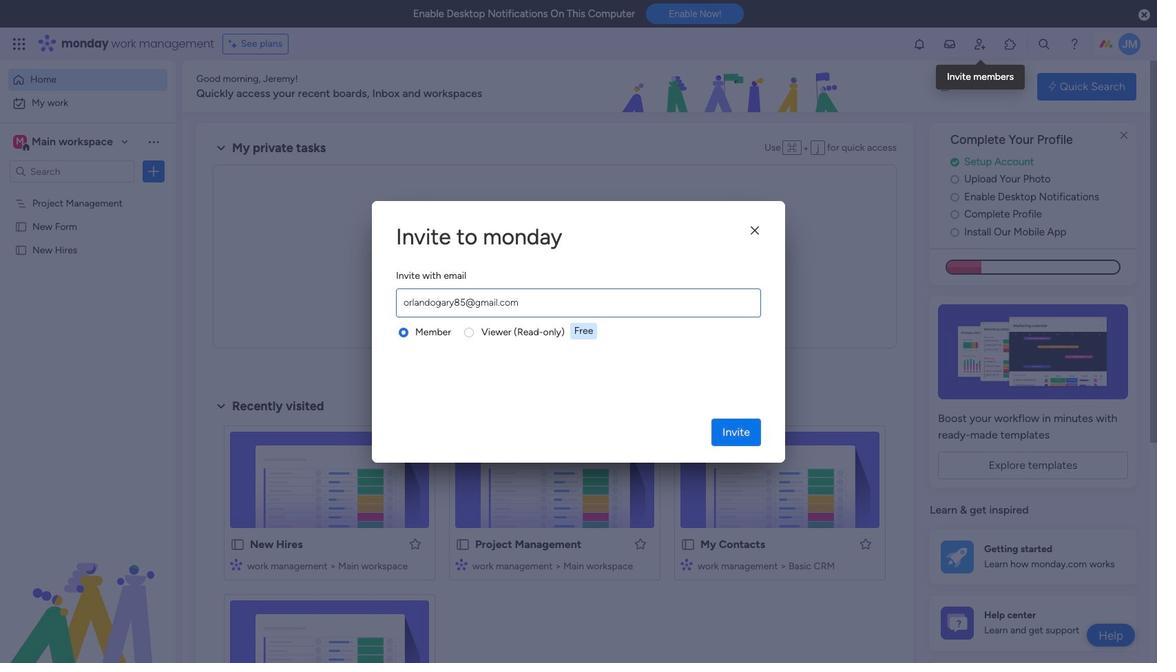 Task type: locate. For each thing, give the bounding box(es) containing it.
help image
[[1068, 37, 1082, 51]]

1 horizontal spatial add to favorites image
[[634, 538, 648, 551]]

0 horizontal spatial add to favorites image
[[409, 538, 423, 551]]

1 vertical spatial lottie animation element
[[0, 525, 176, 664]]

1 horizontal spatial lottie animation element
[[541, 61, 928, 113]]

public board image for 2nd component icon from right
[[230, 537, 245, 552]]

select product image
[[12, 37, 26, 51]]

add to favorites image for component image
[[634, 538, 648, 551]]

monday marketplace image
[[1004, 37, 1018, 51]]

2 add to favorites image from the left
[[634, 538, 648, 551]]

component image
[[230, 559, 243, 571], [681, 559, 693, 571]]

notifications image
[[913, 37, 927, 51]]

close image
[[751, 226, 760, 236]]

add to favorites image for 2nd component icon from right
[[409, 538, 423, 551]]

list box
[[0, 189, 176, 448]]

circle o image
[[951, 192, 960, 203], [951, 227, 960, 238]]

1 vertical spatial lottie animation image
[[0, 525, 176, 664]]

1 vertical spatial circle o image
[[951, 210, 960, 220]]

see plans image
[[229, 37, 241, 52]]

1 horizontal spatial public board image
[[230, 537, 245, 552]]

option
[[8, 69, 167, 91], [8, 92, 167, 114], [0, 191, 176, 193]]

0 horizontal spatial component image
[[230, 559, 243, 571]]

0 vertical spatial circle o image
[[951, 175, 960, 185]]

0 vertical spatial lottie animation image
[[541, 61, 928, 113]]

2 circle o image from the top
[[951, 227, 960, 238]]

1 horizontal spatial public board image
[[456, 537, 471, 552]]

jeremy miller image
[[1119, 33, 1141, 55]]

circle o image
[[951, 175, 960, 185], [951, 210, 960, 220]]

0 vertical spatial public board image
[[14, 220, 28, 233]]

Search in workspace field
[[29, 164, 115, 180]]

add to favorites image
[[409, 538, 423, 551], [634, 538, 648, 551]]

lottie animation element
[[541, 61, 928, 113], [0, 525, 176, 664]]

quick search results list box
[[213, 415, 897, 664]]

update feed image
[[944, 37, 957, 51]]

0 vertical spatial lottie animation element
[[541, 61, 928, 113]]

lottie animation image
[[541, 61, 928, 113], [0, 525, 176, 664]]

public board image
[[14, 243, 28, 256], [230, 537, 245, 552], [681, 537, 696, 552]]

1 add to favorites image from the left
[[409, 538, 423, 551]]

1 circle o image from the top
[[951, 175, 960, 185]]

public board image
[[14, 220, 28, 233], [456, 537, 471, 552]]

0 horizontal spatial public board image
[[14, 243, 28, 256]]

1 component image from the left
[[230, 559, 243, 571]]

1 vertical spatial public board image
[[456, 537, 471, 552]]

0 horizontal spatial lottie animation image
[[0, 525, 176, 664]]

templates image image
[[943, 305, 1125, 400]]

workspace selection element
[[13, 134, 115, 152]]

1 vertical spatial circle o image
[[951, 227, 960, 238]]

help center element
[[930, 596, 1137, 651]]

workspace image
[[13, 134, 27, 150]]

dapulse close image
[[1139, 8, 1151, 22]]

0 vertical spatial circle o image
[[951, 192, 960, 203]]

1 horizontal spatial component image
[[681, 559, 693, 571]]

2 horizontal spatial public board image
[[681, 537, 696, 552]]



Task type: describe. For each thing, give the bounding box(es) containing it.
1 horizontal spatial lottie animation image
[[541, 61, 928, 113]]

close recently visited image
[[213, 398, 230, 415]]

1 circle o image from the top
[[951, 192, 960, 203]]

add to favorites image
[[859, 538, 873, 551]]

component image
[[456, 559, 468, 571]]

2 vertical spatial option
[[0, 191, 176, 193]]

v2 user feedback image
[[942, 79, 952, 94]]

2 circle o image from the top
[[951, 210, 960, 220]]

0 horizontal spatial public board image
[[14, 220, 28, 233]]

close my private tasks image
[[213, 140, 230, 156]]

getting started element
[[930, 530, 1137, 585]]

search everything image
[[1038, 37, 1052, 51]]

public board image for second component icon from the left
[[681, 537, 696, 552]]

invite members image
[[974, 37, 988, 51]]

2 component image from the left
[[681, 559, 693, 571]]

dapulse x slim image
[[1117, 128, 1133, 144]]

Enter one or more email addresses text field
[[400, 289, 758, 317]]

0 vertical spatial option
[[8, 69, 167, 91]]

v2 bolt switch image
[[1049, 79, 1057, 94]]

check circle image
[[951, 157, 960, 167]]

0 horizontal spatial lottie animation element
[[0, 525, 176, 664]]

1 vertical spatial option
[[8, 92, 167, 114]]

public board image inside quick search results list box
[[456, 537, 471, 552]]



Task type: vqa. For each thing, say whether or not it's contained in the screenshot.
More options image
no



